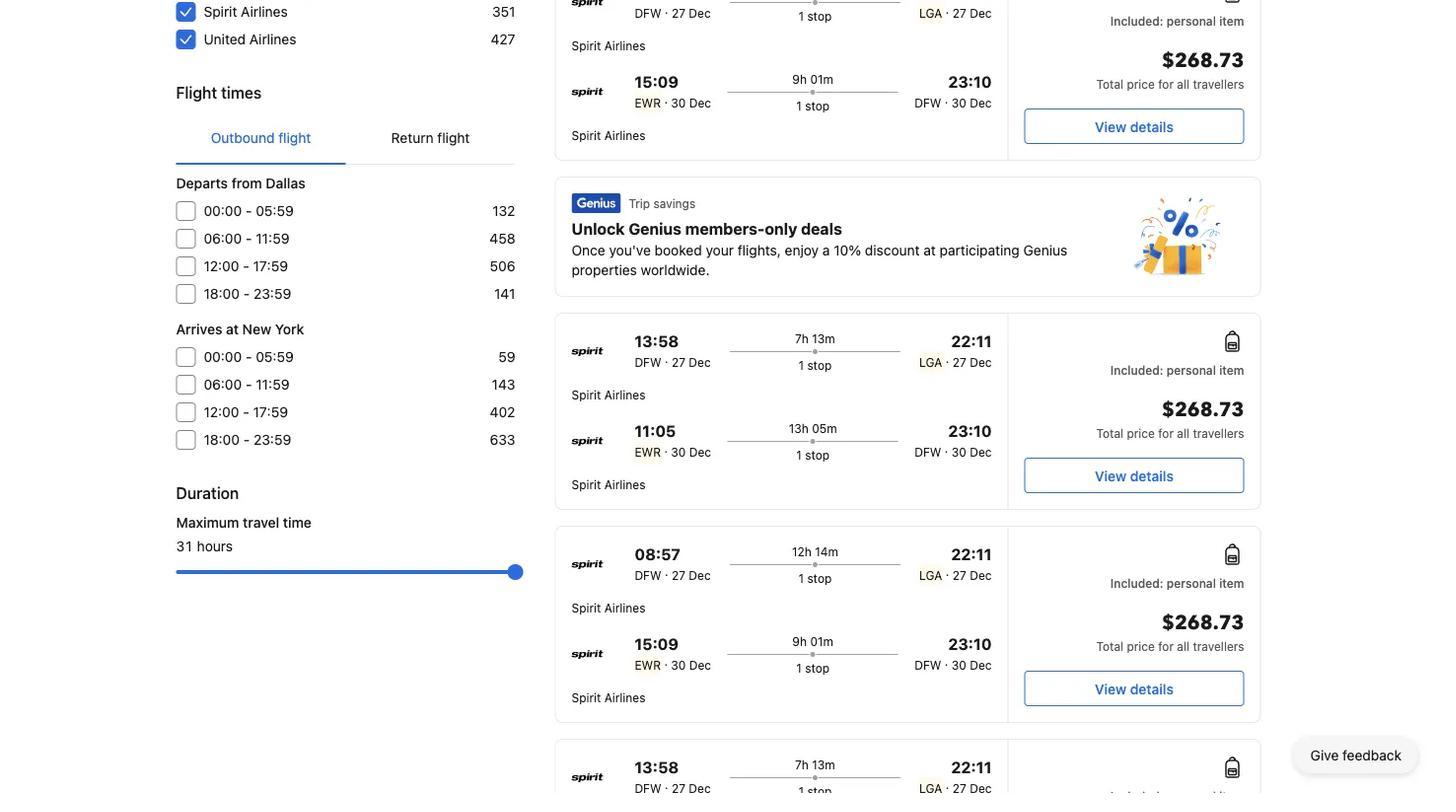Task type: vqa. For each thing, say whether or not it's contained in the screenshot.
tab list
yes



Task type: locate. For each thing, give the bounding box(es) containing it.
0 vertical spatial 9h 01m
[[792, 72, 833, 86]]

23:59 up new
[[254, 286, 291, 302]]

1 vertical spatial 23:59
[[254, 432, 291, 448]]

2 $268.73 from the top
[[1162, 397, 1244, 424]]

0 vertical spatial $268.73
[[1162, 47, 1244, 74]]

give
[[1311, 747, 1339, 763]]

0 vertical spatial included:
[[1111, 14, 1164, 28]]

genius image
[[572, 193, 621, 213], [572, 193, 621, 213], [1134, 197, 1221, 276]]

3 view details from the top
[[1095, 681, 1174, 697]]

2 vertical spatial for
[[1158, 639, 1174, 653]]

lga for 13:58
[[919, 355, 942, 369]]

2 total from the top
[[1096, 426, 1124, 440]]

2 vertical spatial $268.73
[[1162, 610, 1244, 637]]

15:09 ewr . 30 dec for dfw
[[635, 73, 711, 109]]

1 vertical spatial 23:10 dfw . 30 dec
[[915, 422, 992, 459]]

2 06:00 from the top
[[204, 376, 242, 393]]

0 vertical spatial price
[[1127, 77, 1155, 91]]

18:00 - 23:59
[[204, 286, 291, 302], [204, 432, 291, 448]]

0 vertical spatial 23:10 dfw . 30 dec
[[915, 73, 992, 109]]

2 vertical spatial details
[[1130, 681, 1174, 697]]

1 vertical spatial 00:00
[[204, 349, 242, 365]]

1 flight from the left
[[278, 130, 311, 146]]

15:09 ewr . 30 dec down the 08:57 dfw . 27 dec
[[635, 635, 711, 672]]

feedback
[[1343, 747, 1402, 763]]

2 vertical spatial view details
[[1095, 681, 1174, 697]]

2 13:58 from the top
[[635, 758, 679, 777]]

total for 13:58
[[1096, 426, 1124, 440]]

- for 143
[[246, 376, 252, 393]]

1 vertical spatial at
[[226, 321, 239, 337]]

for
[[1158, 77, 1174, 91], [1158, 426, 1174, 440], [1158, 639, 1174, 653]]

13:58
[[635, 332, 679, 351], [635, 758, 679, 777]]

3 included: from the top
[[1111, 576, 1164, 590]]

participating
[[940, 242, 1020, 258]]

9h for dfw
[[792, 72, 807, 86]]

2 23:10 from the top
[[948, 422, 992, 440]]

2 01m from the top
[[810, 634, 833, 648]]

0 horizontal spatial flight
[[278, 130, 311, 146]]

- for 132
[[246, 203, 252, 219]]

27
[[672, 6, 686, 20], [953, 6, 967, 20], [672, 355, 686, 369], [953, 355, 967, 369], [672, 568, 686, 582], [953, 568, 967, 582]]

all for 08:57
[[1177, 639, 1190, 653]]

dfw . 27 dec
[[635, 2, 711, 20]]

2 travellers from the top
[[1193, 426, 1244, 440]]

22:11
[[951, 332, 992, 351], [951, 545, 992, 564], [951, 758, 992, 777]]

1 vertical spatial $268.73 total price for all travellers
[[1096, 397, 1244, 440]]

05:59 down dallas
[[256, 203, 294, 219]]

59
[[498, 349, 515, 365]]

members-
[[685, 219, 765, 238]]

1 details from the top
[[1130, 118, 1174, 135]]

2 flight from the left
[[437, 130, 470, 146]]

00:00 down arrives at new york
[[204, 349, 242, 365]]

17:59 down new
[[253, 404, 288, 420]]

for for 13:58
[[1158, 426, 1174, 440]]

properties
[[572, 262, 637, 278]]

0 vertical spatial 01m
[[810, 72, 833, 86]]

06:00 down arrives at new york
[[204, 376, 242, 393]]

06:00 down departs from dallas
[[204, 230, 242, 247]]

15:09
[[635, 73, 679, 91], [635, 635, 679, 654]]

2 $268.73 total price for all travellers from the top
[[1096, 397, 1244, 440]]

2 vertical spatial view
[[1095, 681, 1127, 697]]

1 05:59 from the top
[[256, 203, 294, 219]]

0 vertical spatial view details button
[[1024, 109, 1244, 144]]

27 inside lga . 27 dec
[[953, 6, 967, 20]]

flight
[[278, 130, 311, 146], [437, 130, 470, 146]]

12:00 up arrives at new york
[[204, 258, 239, 274]]

1 vertical spatial 06:00
[[204, 376, 242, 393]]

2 vertical spatial price
[[1127, 639, 1155, 653]]

genius right participating
[[1023, 242, 1068, 258]]

0 horizontal spatial genius
[[629, 219, 682, 238]]

ewr inside 11:05 ewr . 30 dec
[[635, 445, 661, 459]]

1 included: personal item from the top
[[1111, 14, 1244, 28]]

2 23:10 dfw . 30 dec from the top
[[915, 422, 992, 459]]

1 00:00 - 05:59 from the top
[[204, 203, 294, 219]]

2 ewr from the top
[[635, 445, 661, 459]]

1 for from the top
[[1158, 77, 1174, 91]]

1 vertical spatial for
[[1158, 426, 1174, 440]]

1 all from the top
[[1177, 77, 1190, 91]]

included: personal item for 13:58
[[1111, 363, 1244, 377]]

2 18:00 - 23:59 from the top
[[204, 432, 291, 448]]

1 vertical spatial 15:09
[[635, 635, 679, 654]]

06:00 - 11:59 down from
[[204, 230, 290, 247]]

travellers
[[1193, 77, 1244, 91], [1193, 426, 1244, 440], [1193, 639, 1244, 653]]

1 18:00 from the top
[[204, 286, 240, 302]]

unlock genius members-only deals once you've booked your flights, enjoy a 10% discount at participating genius properties worldwide.
[[572, 219, 1068, 278]]

3 $268.73 from the top
[[1162, 610, 1244, 637]]

1 vertical spatial 00:00 - 05:59
[[204, 349, 294, 365]]

departs from dallas
[[176, 175, 305, 191]]

18:00 up arrives at new york
[[204, 286, 240, 302]]

0 vertical spatial 15:09 ewr . 30 dec
[[635, 73, 711, 109]]

01m for 08:57
[[810, 634, 833, 648]]

maximum
[[176, 514, 239, 531]]

13h 05m
[[789, 421, 837, 435]]

00:00 - 05:59 down new
[[204, 349, 294, 365]]

3 included: personal item from the top
[[1111, 576, 1244, 590]]

0 vertical spatial item
[[1219, 14, 1244, 28]]

1 vertical spatial 01m
[[810, 634, 833, 648]]

2 for from the top
[[1158, 426, 1174, 440]]

1 00:00 from the top
[[204, 203, 242, 219]]

2 06:00 - 11:59 from the top
[[204, 376, 290, 393]]

0 vertical spatial 17:59
[[253, 258, 288, 274]]

00:00 for arrives
[[204, 349, 242, 365]]

genius down trip savings
[[629, 219, 682, 238]]

2 lga from the top
[[919, 355, 942, 369]]

1 12:00 - 17:59 from the top
[[204, 258, 288, 274]]

1 vertical spatial 7h
[[795, 758, 809, 771]]

hours
[[197, 538, 233, 554]]

included: for 13:58
[[1111, 363, 1164, 377]]

18:00 - 23:59 for at
[[204, 432, 291, 448]]

time
[[283, 514, 312, 531]]

2 9h 01m from the top
[[792, 634, 833, 648]]

13:58 inside 13:58 dfw . 27 dec
[[635, 332, 679, 351]]

0 vertical spatial 18:00 - 23:59
[[204, 286, 291, 302]]

2 00:00 - 05:59 from the top
[[204, 349, 294, 365]]

10%
[[834, 242, 861, 258]]

3 view from the top
[[1095, 681, 1127, 697]]

travellers for 13:58
[[1193, 426, 1244, 440]]

23:59 for dallas
[[254, 286, 291, 302]]

0 vertical spatial 12:00 - 17:59
[[204, 258, 288, 274]]

18:00 - 23:59 up arrives at new york
[[204, 286, 291, 302]]

2 22:11 from the top
[[951, 545, 992, 564]]

1 vertical spatial 18:00
[[204, 432, 240, 448]]

stop
[[807, 9, 832, 23], [805, 99, 830, 112], [807, 358, 832, 372], [805, 448, 830, 462], [807, 571, 832, 585], [805, 661, 830, 675]]

1 23:59 from the top
[[254, 286, 291, 302]]

17:59
[[253, 258, 288, 274], [253, 404, 288, 420]]

2 17:59 from the top
[[253, 404, 288, 420]]

1 12:00 from the top
[[204, 258, 239, 274]]

1 13:58 from the top
[[635, 332, 679, 351]]

1 06:00 - 11:59 from the top
[[204, 230, 290, 247]]

00:00 down departs from dallas
[[204, 203, 242, 219]]

1 15:09 ewr . 30 dec from the top
[[635, 73, 711, 109]]

travellers for 08:57
[[1193, 639, 1244, 653]]

1 vertical spatial 05:59
[[256, 349, 294, 365]]

flight for outbound flight
[[278, 130, 311, 146]]

2 18:00 from the top
[[204, 432, 240, 448]]

1 7h 13m from the top
[[795, 331, 835, 345]]

506
[[490, 258, 515, 274]]

0 vertical spatial genius
[[629, 219, 682, 238]]

1 15:09 from the top
[[635, 73, 679, 91]]

0 vertical spatial 00:00 - 05:59
[[204, 203, 294, 219]]

23:10 dfw . 30 dec for 13:58
[[915, 422, 992, 459]]

15:09 down dfw . 27 dec
[[635, 73, 679, 91]]

3 ewr from the top
[[635, 658, 661, 672]]

1 vertical spatial 9h 01m
[[792, 634, 833, 648]]

0 vertical spatial 12:00
[[204, 258, 239, 274]]

05:59
[[256, 203, 294, 219], [256, 349, 294, 365]]

tab list
[[176, 112, 515, 166]]

view for 08:57
[[1095, 681, 1127, 697]]

united
[[204, 31, 246, 47]]

1 vertical spatial 13m
[[812, 758, 835, 771]]

1 vertical spatial 12:00 - 17:59
[[204, 404, 288, 420]]

view details button
[[1024, 109, 1244, 144], [1024, 458, 1244, 493], [1024, 671, 1244, 706]]

included: personal item
[[1111, 14, 1244, 28], [1111, 363, 1244, 377], [1111, 576, 1244, 590]]

23:10
[[948, 73, 992, 91], [948, 422, 992, 440], [948, 635, 992, 654]]

05:59 down york
[[256, 349, 294, 365]]

3 all from the top
[[1177, 639, 1190, 653]]

9h
[[792, 72, 807, 86], [792, 634, 807, 648]]

12:00 up duration
[[204, 404, 239, 420]]

30
[[671, 96, 686, 109], [952, 96, 967, 109], [671, 445, 686, 459], [952, 445, 967, 459], [671, 658, 686, 672], [952, 658, 967, 672]]

2 view details button from the top
[[1024, 458, 1244, 493]]

2 00:00 from the top
[[204, 349, 242, 365]]

0 vertical spatial all
[[1177, 77, 1190, 91]]

15:09 ewr . 30 dec down dfw . 27 dec
[[635, 73, 711, 109]]

2 vertical spatial included: personal item
[[1111, 576, 1244, 590]]

1 ewr from the top
[[635, 96, 661, 109]]

3 details from the top
[[1130, 681, 1174, 697]]

13m
[[812, 331, 835, 345], [812, 758, 835, 771]]

06:00 - 11:59 down arrives at new york
[[204, 376, 290, 393]]

departs
[[176, 175, 228, 191]]

$268.73
[[1162, 47, 1244, 74], [1162, 397, 1244, 424], [1162, 610, 1244, 637]]

22:11 lga . 27 dec
[[919, 332, 992, 369], [919, 545, 992, 582]]

included: personal item for 08:57
[[1111, 576, 1244, 590]]

1 vertical spatial total
[[1096, 426, 1124, 440]]

1 vertical spatial included: personal item
[[1111, 363, 1244, 377]]

total for 08:57
[[1096, 639, 1124, 653]]

3 23:10 from the top
[[948, 635, 992, 654]]

2 included: from the top
[[1111, 363, 1164, 377]]

13:58 for 13:58 dfw . 27 dec
[[635, 332, 679, 351]]

15:09 ewr . 30 dec
[[635, 73, 711, 109], [635, 635, 711, 672]]

23:59 up travel
[[254, 432, 291, 448]]

0 vertical spatial 13:58
[[635, 332, 679, 351]]

1 vertical spatial 17:59
[[253, 404, 288, 420]]

12:00
[[204, 258, 239, 274], [204, 404, 239, 420]]

flight up dallas
[[278, 130, 311, 146]]

30 inside 11:05 ewr . 30 dec
[[671, 445, 686, 459]]

1 vertical spatial view details
[[1095, 468, 1174, 484]]

0 vertical spatial 15:09
[[635, 73, 679, 91]]

- for 402
[[243, 404, 249, 420]]

personal for 13:58
[[1167, 363, 1216, 377]]

at left new
[[226, 321, 239, 337]]

11:59
[[256, 230, 290, 247], [256, 376, 290, 393]]

1 vertical spatial ewr
[[635, 445, 661, 459]]

view details button for 08:57
[[1024, 671, 1244, 706]]

1 06:00 from the top
[[204, 230, 242, 247]]

3 for from the top
[[1158, 639, 1174, 653]]

details
[[1130, 118, 1174, 135], [1130, 468, 1174, 484], [1130, 681, 1174, 697]]

0 vertical spatial 11:59
[[256, 230, 290, 247]]

1 7h from the top
[[795, 331, 809, 345]]

1 vertical spatial travellers
[[1193, 426, 1244, 440]]

- for 59
[[246, 349, 252, 365]]

. inside 13:58 dfw . 27 dec
[[665, 351, 668, 365]]

1 vertical spatial 13:58
[[635, 758, 679, 777]]

2 all from the top
[[1177, 426, 1190, 440]]

0 vertical spatial for
[[1158, 77, 1174, 91]]

06:00 - 11:59 for at
[[204, 376, 290, 393]]

dec inside dfw . 27 dec
[[689, 6, 711, 20]]

18:00 - 23:59 up duration
[[204, 432, 291, 448]]

1 vertical spatial view details button
[[1024, 458, 1244, 493]]

at right discount
[[924, 242, 936, 258]]

2 included: personal item from the top
[[1111, 363, 1244, 377]]

0 vertical spatial travellers
[[1193, 77, 1244, 91]]

1 vertical spatial 22:11
[[951, 545, 992, 564]]

15:09 down the 08:57 dfw . 27 dec
[[635, 635, 679, 654]]

00:00 - 05:59
[[204, 203, 294, 219], [204, 349, 294, 365]]

1 vertical spatial 12:00
[[204, 404, 239, 420]]

flight for return flight
[[437, 130, 470, 146]]

2 vertical spatial personal
[[1167, 576, 1216, 590]]

11:05
[[635, 422, 676, 440]]

1 vertical spatial view
[[1095, 468, 1127, 484]]

9h 01m for dfw
[[792, 72, 833, 86]]

9h 01m
[[792, 72, 833, 86], [792, 634, 833, 648]]

1 vertical spatial 06:00 - 11:59
[[204, 376, 290, 393]]

3 view details button from the top
[[1024, 671, 1244, 706]]

1 vertical spatial all
[[1177, 426, 1190, 440]]

. inside 11:05 ewr . 30 dec
[[664, 441, 668, 455]]

view details
[[1095, 118, 1174, 135], [1095, 468, 1174, 484], [1095, 681, 1174, 697]]

00:00
[[204, 203, 242, 219], [204, 349, 242, 365]]

3 item from the top
[[1219, 576, 1244, 590]]

2 view details from the top
[[1095, 468, 1174, 484]]

dfw
[[635, 6, 662, 20], [915, 96, 941, 109], [635, 355, 662, 369], [915, 445, 941, 459], [635, 568, 662, 582], [915, 658, 941, 672]]

15:09 for dfw
[[635, 73, 679, 91]]

2 vertical spatial 22:11
[[951, 758, 992, 777]]

2 7h from the top
[[795, 758, 809, 771]]

0 vertical spatial 06:00 - 11:59
[[204, 230, 290, 247]]

12:00 - 17:59 down arrives at new york
[[204, 404, 288, 420]]

2 12:00 from the top
[[204, 404, 239, 420]]

12:00 for departs
[[204, 258, 239, 274]]

return flight
[[391, 130, 470, 146]]

tab list containing outbound flight
[[176, 112, 515, 166]]

0 vertical spatial ewr
[[635, 96, 661, 109]]

3 lga from the top
[[919, 568, 942, 582]]

2 vertical spatial lga
[[919, 568, 942, 582]]

0 vertical spatial lga
[[919, 6, 942, 20]]

2 personal from the top
[[1167, 363, 1216, 377]]

price for 08:57
[[1127, 639, 1155, 653]]

0 vertical spatial details
[[1130, 118, 1174, 135]]

7h
[[795, 331, 809, 345], [795, 758, 809, 771]]

included: for 08:57
[[1111, 576, 1164, 590]]

1
[[798, 9, 804, 23], [796, 99, 802, 112], [798, 358, 804, 372], [796, 448, 802, 462], [798, 571, 804, 585], [796, 661, 802, 675]]

15:09 ewr . 30 dec for 08:57
[[635, 635, 711, 672]]

1 9h from the top
[[792, 72, 807, 86]]

0 vertical spatial 7h 13m
[[795, 331, 835, 345]]

22:11 for 08:57
[[951, 545, 992, 564]]

9h for 08:57
[[792, 634, 807, 648]]

. inside the 08:57 dfw . 27 dec
[[665, 564, 668, 578]]

0 horizontal spatial at
[[226, 321, 239, 337]]

1 vertical spatial 22:11 lga . 27 dec
[[919, 545, 992, 582]]

427
[[491, 31, 515, 47]]

1 vertical spatial 23:10
[[948, 422, 992, 440]]

ewr
[[635, 96, 661, 109], [635, 445, 661, 459], [635, 658, 661, 672]]

0 vertical spatial 9h
[[792, 72, 807, 86]]

flight
[[176, 83, 217, 102]]

2 vertical spatial $268.73 total price for all travellers
[[1096, 610, 1244, 653]]

1 horizontal spatial at
[[924, 242, 936, 258]]

0 vertical spatial 22:11
[[951, 332, 992, 351]]

1 vertical spatial genius
[[1023, 242, 1068, 258]]

18:00 - 23:59 for from
[[204, 286, 291, 302]]

14m
[[815, 545, 838, 558]]

12:00 - 17:59 for at
[[204, 404, 288, 420]]

17:59 up new
[[253, 258, 288, 274]]

3 $268.73 total price for all travellers from the top
[[1096, 610, 1244, 653]]

2 23:59 from the top
[[254, 432, 291, 448]]

18:00 up duration
[[204, 432, 240, 448]]

1 vertical spatial 11:59
[[256, 376, 290, 393]]

lga
[[919, 6, 942, 20], [919, 355, 942, 369], [919, 568, 942, 582]]

1 view from the top
[[1095, 118, 1127, 135]]

2 vertical spatial ewr
[[635, 658, 661, 672]]

1 23:10 dfw . 30 dec from the top
[[915, 73, 992, 109]]

1 9h 01m from the top
[[792, 72, 833, 86]]

00:00 for departs
[[204, 203, 242, 219]]

1 $268.73 from the top
[[1162, 47, 1244, 74]]

2 view from the top
[[1095, 468, 1127, 484]]

2 item from the top
[[1219, 363, 1244, 377]]

total
[[1096, 77, 1124, 91], [1096, 426, 1124, 440], [1096, 639, 1124, 653]]

11:59 down dallas
[[256, 230, 290, 247]]

27 inside the 08:57 dfw . 27 dec
[[672, 568, 686, 582]]

402
[[490, 404, 515, 420]]

2 22:11 lga . 27 dec from the top
[[919, 545, 992, 582]]

1 vertical spatial lga
[[919, 355, 942, 369]]

00:00 - 05:59 down from
[[204, 203, 294, 219]]

ewr for 13:58
[[635, 445, 661, 459]]

1 22:11 lga . 27 dec from the top
[[919, 332, 992, 369]]

2 05:59 from the top
[[256, 349, 294, 365]]

2 vertical spatial item
[[1219, 576, 1244, 590]]

2 details from the top
[[1130, 468, 1174, 484]]

1 horizontal spatial flight
[[437, 130, 470, 146]]

12h
[[792, 545, 812, 558]]

$268.73 for 08:57
[[1162, 610, 1244, 637]]

1 18:00 - 23:59 from the top
[[204, 286, 291, 302]]

2 vertical spatial view details button
[[1024, 671, 1244, 706]]

spirit
[[204, 3, 237, 20], [572, 38, 601, 52], [572, 128, 601, 142], [572, 388, 601, 401], [572, 477, 601, 491], [572, 601, 601, 615], [572, 691, 601, 704]]

3 personal from the top
[[1167, 576, 1216, 590]]

1 vertical spatial personal
[[1167, 363, 1216, 377]]

all for 13:58
[[1177, 426, 1190, 440]]

maximum travel time 31 hours
[[176, 514, 312, 554]]

0 vertical spatial at
[[924, 242, 936, 258]]

included:
[[1111, 14, 1164, 28], [1111, 363, 1164, 377], [1111, 576, 1164, 590]]

12:00 - 17:59 up arrives at new york
[[204, 258, 288, 274]]

3 total from the top
[[1096, 639, 1124, 653]]

price
[[1127, 77, 1155, 91], [1127, 426, 1155, 440], [1127, 639, 1155, 653]]

flight inside button
[[278, 130, 311, 146]]

flight inside button
[[437, 130, 470, 146]]

2 12:00 - 17:59 from the top
[[204, 404, 288, 420]]

details for 08:57
[[1130, 681, 1174, 697]]

2 vertical spatial 23:10 dfw . 30 dec
[[915, 635, 992, 672]]

2 15:09 ewr . 30 dec from the top
[[635, 635, 711, 672]]

0 vertical spatial 7h
[[795, 331, 809, 345]]

airlines
[[241, 3, 288, 20], [249, 31, 296, 47], [604, 38, 646, 52], [604, 128, 646, 142], [604, 388, 646, 401], [604, 477, 646, 491], [604, 601, 646, 615], [604, 691, 646, 704]]

2 vertical spatial total
[[1096, 639, 1124, 653]]

your
[[706, 242, 734, 258]]

1 included: from the top
[[1111, 14, 1164, 28]]

0 vertical spatial 18:00
[[204, 286, 240, 302]]

0 vertical spatial view details
[[1095, 118, 1174, 135]]

details for 13:58
[[1130, 468, 1174, 484]]

0 vertical spatial view
[[1095, 118, 1127, 135]]

06:00 - 11:59
[[204, 230, 290, 247], [204, 376, 290, 393]]

-
[[246, 203, 252, 219], [246, 230, 252, 247], [243, 258, 249, 274], [243, 286, 250, 302], [246, 349, 252, 365], [246, 376, 252, 393], [243, 404, 249, 420], [243, 432, 250, 448]]

duration
[[176, 484, 239, 503]]

personal
[[1167, 14, 1216, 28], [1167, 363, 1216, 377], [1167, 576, 1216, 590]]

1 13m from the top
[[812, 331, 835, 345]]

06:00 - 11:59 for from
[[204, 230, 290, 247]]

2 vertical spatial all
[[1177, 639, 1190, 653]]

06:00 for arrives
[[204, 376, 242, 393]]

2 11:59 from the top
[[256, 376, 290, 393]]

dec
[[689, 6, 711, 20], [970, 6, 992, 20], [689, 96, 711, 109], [970, 96, 992, 109], [689, 355, 711, 369], [970, 355, 992, 369], [689, 445, 711, 459], [970, 445, 992, 459], [689, 568, 711, 582], [970, 568, 992, 582], [689, 658, 711, 672], [970, 658, 992, 672]]

2 9h from the top
[[792, 634, 807, 648]]

1 vertical spatial 9h
[[792, 634, 807, 648]]

1 vertical spatial item
[[1219, 363, 1244, 377]]

view details for 08:57
[[1095, 681, 1174, 697]]

1 vertical spatial 7h 13m
[[795, 758, 835, 771]]

7h 13m
[[795, 331, 835, 345], [795, 758, 835, 771]]

0 vertical spatial included: personal item
[[1111, 14, 1244, 28]]

2 vertical spatial travellers
[[1193, 639, 1244, 653]]

0 vertical spatial 05:59
[[256, 203, 294, 219]]

. inside lga . 27 dec
[[946, 2, 949, 16]]

1 lga from the top
[[919, 6, 942, 20]]

11:59 down new
[[256, 376, 290, 393]]

view
[[1095, 118, 1127, 135], [1095, 468, 1127, 484], [1095, 681, 1127, 697]]

1 total from the top
[[1096, 77, 1124, 91]]

at
[[924, 242, 936, 258], [226, 321, 239, 337]]

enjoy
[[785, 242, 819, 258]]

2 vertical spatial 23:10
[[948, 635, 992, 654]]

0 vertical spatial total
[[1096, 77, 1124, 91]]

17:59 for new
[[253, 404, 288, 420]]

3 travellers from the top
[[1193, 639, 1244, 653]]

0 vertical spatial $268.73 total price for all travellers
[[1096, 47, 1244, 91]]

item for 08:57
[[1219, 576, 1244, 590]]

flight right return
[[437, 130, 470, 146]]

1 01m from the top
[[810, 72, 833, 86]]

for for 08:57
[[1158, 639, 1174, 653]]

discount
[[865, 242, 920, 258]]

2 price from the top
[[1127, 426, 1155, 440]]

17:59 for dallas
[[253, 258, 288, 274]]



Task type: describe. For each thing, give the bounding box(es) containing it.
times
[[221, 83, 262, 102]]

dfw inside the 08:57 dfw . 27 dec
[[635, 568, 662, 582]]

06:00 for departs
[[204, 230, 242, 247]]

dec inside 11:05 ewr . 30 dec
[[689, 445, 711, 459]]

1 23:10 from the top
[[948, 73, 992, 91]]

price for 13:58
[[1127, 426, 1155, 440]]

22:11 for 13:58
[[951, 332, 992, 351]]

1 view details from the top
[[1095, 118, 1174, 135]]

18:00 for arrives
[[204, 432, 240, 448]]

arrives at new york
[[176, 321, 304, 337]]

- for 458
[[246, 230, 252, 247]]

1 view details button from the top
[[1024, 109, 1244, 144]]

12:00 for arrives
[[204, 404, 239, 420]]

flight times
[[176, 83, 262, 102]]

132
[[492, 203, 515, 219]]

personal for 08:57
[[1167, 576, 1216, 590]]

give feedback button
[[1295, 738, 1418, 773]]

05:59 for new
[[256, 349, 294, 365]]

you've
[[609, 242, 651, 258]]

05m
[[812, 421, 837, 435]]

1 travellers from the top
[[1193, 77, 1244, 91]]

worldwide.
[[641, 262, 710, 278]]

1 horizontal spatial genius
[[1023, 242, 1068, 258]]

outbound flight
[[211, 130, 311, 146]]

3 22:11 from the top
[[951, 758, 992, 777]]

unlock
[[572, 219, 625, 238]]

dfw inside dfw . 27 dec
[[635, 6, 662, 20]]

23:10 for 08:57
[[948, 635, 992, 654]]

08:57 dfw . 27 dec
[[635, 545, 711, 582]]

outbound flight button
[[176, 112, 346, 164]]

$268.73 total price for all travellers for 08:57
[[1096, 610, 1244, 653]]

dfw inside 13:58 dfw . 27 dec
[[635, 355, 662, 369]]

23:59 for new
[[254, 432, 291, 448]]

27 inside dfw . 27 dec
[[672, 6, 686, 20]]

dec inside 13:58 dfw . 27 dec
[[689, 355, 711, 369]]

141
[[494, 286, 515, 302]]

lga . 27 dec
[[919, 2, 992, 20]]

deals
[[801, 219, 842, 238]]

00:00 - 05:59 for from
[[204, 203, 294, 219]]

27 inside 13:58 dfw . 27 dec
[[672, 355, 686, 369]]

23:10 dfw . 30 dec for 08:57
[[915, 635, 992, 672]]

1 $268.73 total price for all travellers from the top
[[1096, 47, 1244, 91]]

- for 633
[[243, 432, 250, 448]]

11:59 for dallas
[[256, 230, 290, 247]]

only
[[765, 219, 797, 238]]

2 7h 13m from the top
[[795, 758, 835, 771]]

dallas
[[266, 175, 305, 191]]

booked
[[655, 242, 702, 258]]

1 item from the top
[[1219, 14, 1244, 28]]

flights,
[[738, 242, 781, 258]]

at inside unlock genius members-only deals once you've booked your flights, enjoy a 10% discount at participating genius properties worldwide.
[[924, 242, 936, 258]]

18:00 for departs
[[204, 286, 240, 302]]

dec inside lga . 27 dec
[[970, 6, 992, 20]]

new
[[242, 321, 271, 337]]

08:57
[[635, 545, 681, 564]]

dec inside the 08:57 dfw . 27 dec
[[689, 568, 711, 582]]

1 price from the top
[[1127, 77, 1155, 91]]

11:05 ewr . 30 dec
[[635, 422, 711, 459]]

once
[[572, 242, 605, 258]]

arrives
[[176, 321, 222, 337]]

trip
[[629, 196, 650, 210]]

give feedback
[[1311, 747, 1402, 763]]

return flight button
[[346, 112, 515, 164]]

9h 01m for 08:57
[[792, 634, 833, 648]]

- for 141
[[243, 286, 250, 302]]

savings
[[653, 196, 696, 210]]

11:59 for new
[[256, 376, 290, 393]]

view details for 13:58
[[1095, 468, 1174, 484]]

a
[[823, 242, 830, 258]]

york
[[275, 321, 304, 337]]

return
[[391, 130, 434, 146]]

ewr for 08:57
[[635, 658, 661, 672]]

1 personal from the top
[[1167, 14, 1216, 28]]

13:58 for 13:58
[[635, 758, 679, 777]]

458
[[490, 230, 515, 247]]

$268.73 total price for all travellers for 13:58
[[1096, 397, 1244, 440]]

view details button for 13:58
[[1024, 458, 1244, 493]]

23:10 for 13:58
[[948, 422, 992, 440]]

outbound
[[211, 130, 275, 146]]

item for 13:58
[[1219, 363, 1244, 377]]

2 13m from the top
[[812, 758, 835, 771]]

$268.73 for 13:58
[[1162, 397, 1244, 424]]

13h
[[789, 421, 809, 435]]

351
[[492, 3, 515, 20]]

01m for dfw
[[810, 72, 833, 86]]

from
[[232, 175, 262, 191]]

31
[[176, 538, 193, 554]]

travel
[[243, 514, 279, 531]]

633
[[490, 432, 515, 448]]

lga for 08:57
[[919, 568, 942, 582]]

- for 506
[[243, 258, 249, 274]]

12:00 - 17:59 for from
[[204, 258, 288, 274]]

united airlines
[[204, 31, 296, 47]]

13:58 dfw . 27 dec
[[635, 332, 711, 369]]

143
[[492, 376, 515, 393]]

view for 13:58
[[1095, 468, 1127, 484]]

22:11 lga . 27 dec for 08:57
[[919, 545, 992, 582]]

22:11 lga . 27 dec for 13:58
[[919, 332, 992, 369]]

00:00 - 05:59 for at
[[204, 349, 294, 365]]

lga inside lga . 27 dec
[[919, 6, 942, 20]]

05:59 for dallas
[[256, 203, 294, 219]]

12h 14m
[[792, 545, 838, 558]]

15:09 for 08:57
[[635, 635, 679, 654]]

ewr for dfw
[[635, 96, 661, 109]]

. inside dfw . 27 dec
[[665, 2, 668, 16]]

trip savings
[[629, 196, 696, 210]]



